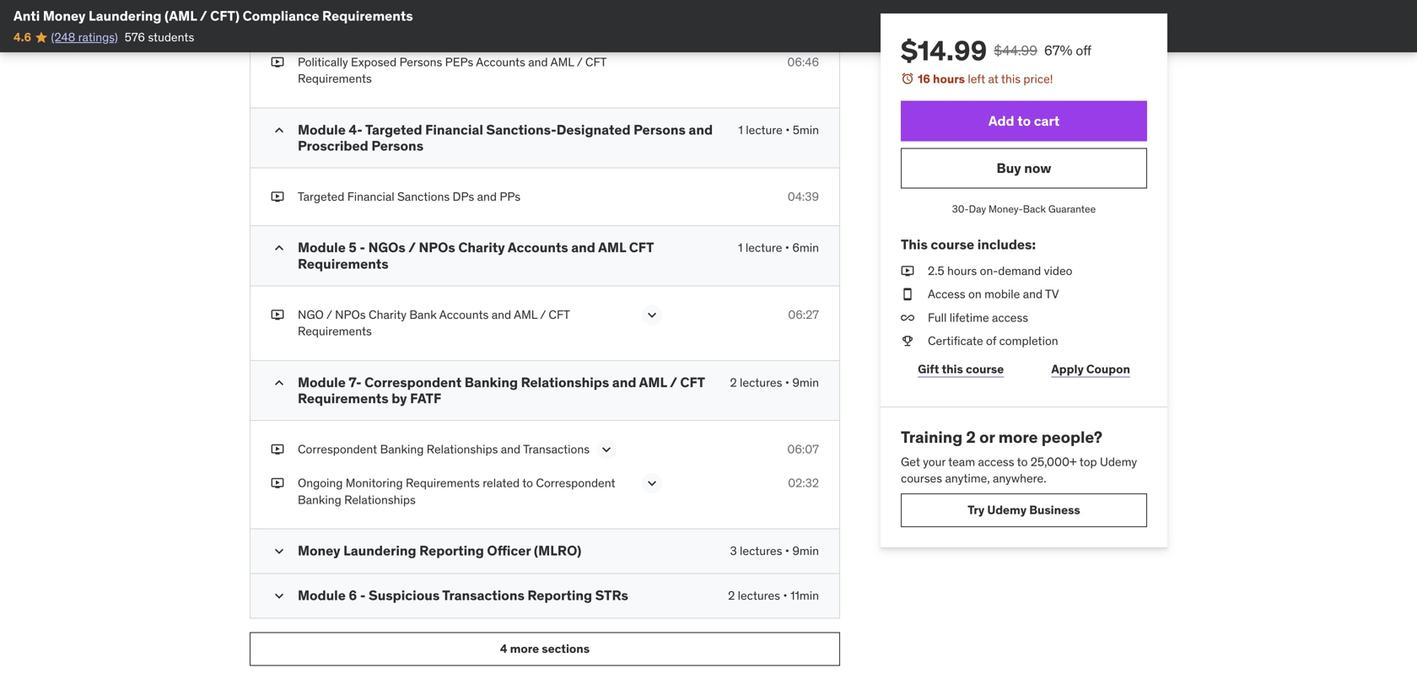 Task type: vqa. For each thing, say whether or not it's contained in the screenshot.
the Module in the "Module 3-High Risk Customers Transactions and AML / CFT Recommendations of FATF"
yes



Task type: describe. For each thing, give the bounding box(es) containing it.
video
[[1044, 263, 1073, 278]]

• for /
[[785, 375, 790, 390]]

requirements inside ngo / npos charity bank accounts and aml / cft requirements
[[298, 324, 372, 339]]

targeted inside module 4- targeted financial sanctions-designated persons and proscribed persons
[[365, 121, 422, 138]]

cft inside module 7- correspondent banking relationships and aml / cft requirements by fatf
[[680, 374, 705, 391]]

aml inside 'politically exposed persons peps accounts and aml / cft requirements'
[[551, 54, 574, 70]]

• for and
[[786, 122, 790, 137]]

module 7- correspondent banking relationships and aml / cft requirements by fatf
[[298, 374, 705, 407]]

and inside module 5 - ngos / npos charity accounts and aml cft requirements
[[571, 239, 595, 256]]

2.5
[[928, 263, 944, 278]]

3-
[[349, 0, 362, 4]]

gift this course link
[[901, 353, 1021, 386]]

xsmall image left ngo in the left of the page
[[271, 307, 284, 323]]

cart
[[1034, 112, 1060, 129]]

alarm image
[[901, 72, 914, 85]]

guarantee
[[1048, 203, 1096, 216]]

xsmall image down small icon on the top
[[271, 189, 284, 205]]

- for 6
[[360, 587, 366, 604]]

6min
[[792, 240, 819, 255]]

ngo
[[298, 307, 324, 322]]

politically
[[298, 54, 348, 70]]

$14.99 $44.99 67% off
[[901, 34, 1092, 67]]

mobile
[[985, 287, 1020, 302]]

• for accounts
[[785, 240, 790, 255]]

by
[[392, 390, 407, 407]]

module for module 3-high risk customers transactions and aml / cft recommendations of fatf
[[298, 0, 346, 4]]

certificate
[[928, 333, 983, 348]]

recommendations
[[298, 2, 419, 20]]

11min
[[790, 588, 819, 603]]

aml inside module 7- correspondent banking relationships and aml / cft requirements by fatf
[[639, 374, 667, 391]]

show lecture description image for ongoing monitoring requirements related to correspondent banking relationships
[[644, 475, 661, 492]]

2.5 hours on-demand video
[[928, 263, 1073, 278]]

fatf inside module 3-high risk customers transactions and aml / cft recommendations of fatf
[[438, 2, 469, 20]]

correspondent inside ongoing monitoring requirements related to correspondent banking relationships
[[536, 476, 615, 491]]

buy
[[997, 159, 1021, 177]]

1 vertical spatial laundering
[[343, 542, 416, 559]]

1 vertical spatial relationships
[[427, 442, 498, 457]]

money-
[[989, 203, 1023, 216]]

1 horizontal spatial of
[[986, 333, 996, 348]]

suspicious
[[369, 587, 440, 604]]

your
[[923, 454, 946, 469]]

requirements inside ongoing monitoring requirements related to correspondent banking relationships
[[406, 476, 480, 491]]

1 horizontal spatial this
[[1001, 71, 1021, 86]]

(aml
[[165, 7, 197, 24]]

1 vertical spatial lectures
[[740, 543, 782, 558]]

06:27
[[788, 307, 819, 322]]

anti
[[13, 7, 40, 24]]

transactions for correspondent banking relationships and transactions
[[523, 442, 590, 457]]

apply
[[1051, 362, 1084, 377]]

persons right designated
[[634, 121, 686, 138]]

accounts inside 'politically exposed persons peps accounts and aml / cft requirements'
[[476, 54, 525, 70]]

politically exposed persons peps accounts and aml / cft requirements
[[298, 54, 607, 86]]

designated
[[556, 121, 631, 138]]

add
[[989, 112, 1015, 129]]

gift
[[918, 362, 939, 377]]

banking inside module 7- correspondent banking relationships and aml / cft requirements by fatf
[[465, 374, 518, 391]]

back
[[1023, 203, 1046, 216]]

courses
[[901, 471, 942, 486]]

tv
[[1045, 287, 1059, 302]]

7-
[[349, 374, 362, 391]]

4.6
[[13, 29, 31, 45]]

1 vertical spatial this
[[942, 362, 963, 377]]

price!
[[1024, 71, 1053, 86]]

full
[[928, 310, 947, 325]]

apply coupon
[[1051, 362, 1130, 377]]

and inside module 3-high risk customers transactions and aml / cft recommendations of fatf
[[585, 0, 609, 4]]

0 horizontal spatial reporting
[[419, 542, 484, 559]]

- for 5
[[360, 239, 365, 256]]

add to cart
[[989, 112, 1060, 129]]

30-day money-back guarantee
[[952, 203, 1096, 216]]

2 for module 7- correspondent banking relationships and aml / cft requirements by fatf
[[730, 375, 737, 390]]

buy now
[[997, 159, 1051, 177]]

left
[[968, 71, 985, 86]]

2 lectures • 11min
[[728, 588, 819, 603]]

module for module 5 - ngos / npos charity accounts and aml cft requirements
[[298, 239, 346, 256]]

strs
[[595, 587, 628, 604]]

training 2 or more people? get your team access to 25,000+ top udemy courses anytime, anywhere.
[[901, 427, 1137, 486]]

npos inside ngo / npos charity bank accounts and aml / cft requirements
[[335, 307, 366, 322]]

charity inside module 5 - ngos / npos charity accounts and aml cft requirements
[[458, 239, 505, 256]]

requirements inside 'politically exposed persons peps accounts and aml / cft requirements'
[[298, 71, 372, 86]]

try
[[968, 502, 985, 518]]

0 horizontal spatial targeted
[[298, 189, 344, 204]]

xsmall image left ongoing
[[271, 475, 284, 492]]

to inside training 2 or more people? get your team access to 25,000+ top udemy courses anytime, anywhere.
[[1017, 454, 1028, 469]]

anti money laundering (aml / cft) compliance requirements
[[13, 7, 413, 24]]

cft inside module 5 - ngos / npos charity accounts and aml cft requirements
[[629, 239, 654, 256]]

16 hours left at this price!
[[918, 71, 1053, 86]]

module 5 - ngos / npos charity accounts and aml cft requirements
[[298, 239, 654, 272]]

anywhere.
[[993, 471, 1046, 486]]

0 vertical spatial access
[[992, 310, 1028, 325]]

2 for module 6 - suspicious transactions reporting strs
[[728, 588, 735, 603]]

and inside ngo / npos charity bank accounts and aml / cft requirements
[[492, 307, 511, 322]]

hours for 16
[[933, 71, 965, 86]]

module 3-high risk customers transactions and aml / cft recommendations of fatf
[[298, 0, 678, 20]]

576 students
[[125, 29, 194, 45]]

1 lecture • 5min
[[738, 122, 819, 137]]

to inside ongoing monitoring requirements related to correspondent banking relationships
[[522, 476, 533, 491]]

udemy inside training 2 or more people? get your team access to 25,000+ top udemy courses anytime, anywhere.
[[1100, 454, 1137, 469]]

banking inside ongoing monitoring requirements related to correspondent banking relationships
[[298, 492, 341, 507]]

1 vertical spatial banking
[[380, 442, 424, 457]]

2 lectures • 9min
[[730, 375, 819, 390]]

sanctions-
[[486, 121, 557, 138]]

requirements inside module 5 - ngos / npos charity accounts and aml cft requirements
[[298, 255, 389, 272]]

1 for module 4- targeted financial sanctions-designated persons and proscribed persons
[[738, 122, 743, 137]]

high
[[362, 0, 393, 4]]

npos inside module 5 - ngos / npos charity accounts and aml cft requirements
[[419, 239, 455, 256]]

(248
[[51, 29, 75, 45]]

money laundering reporting officer (mlro)
[[298, 542, 581, 559]]

module 6 - suspicious transactions reporting strs
[[298, 587, 628, 604]]

persons right 4-
[[371, 137, 424, 154]]

buy now button
[[901, 148, 1147, 189]]

accounts inside module 5 - ngos / npos charity accounts and aml cft requirements
[[508, 239, 568, 256]]

xsmall image left certificate at the right of page
[[901, 333, 914, 349]]

module 4- targeted financial sanctions-designated persons and proscribed persons
[[298, 121, 713, 154]]

day
[[969, 203, 986, 216]]

business
[[1029, 502, 1080, 518]]

get
[[901, 454, 920, 469]]

16
[[918, 71, 930, 86]]

cft)
[[210, 7, 240, 24]]

9min for money laundering reporting officer (mlro)
[[792, 543, 819, 558]]

students
[[148, 29, 194, 45]]

sections
[[542, 641, 590, 656]]

xsmall image left full
[[901, 309, 914, 326]]

04:39
[[788, 189, 819, 204]]

06:07
[[787, 442, 819, 457]]

module for module 7- correspondent banking relationships and aml / cft requirements by fatf
[[298, 374, 346, 391]]

5min
[[793, 122, 819, 137]]

ngo / npos charity bank accounts and aml / cft requirements
[[298, 307, 570, 339]]

dps
[[453, 189, 474, 204]]

67%
[[1044, 42, 1073, 59]]

targeted financial sanctions dps and pps
[[298, 189, 521, 204]]



Task type: locate. For each thing, give the bounding box(es) containing it.
576
[[125, 29, 145, 45]]

requirements down ngo in the left of the page
[[298, 324, 372, 339]]

this
[[1001, 71, 1021, 86], [942, 362, 963, 377]]

relationships
[[521, 374, 609, 391], [427, 442, 498, 457], [344, 492, 416, 507]]

2 9min from the top
[[792, 543, 819, 558]]

2 vertical spatial 2
[[728, 588, 735, 603]]

06:46
[[787, 54, 819, 70]]

1 vertical spatial hours
[[947, 263, 977, 278]]

try udemy business
[[968, 502, 1080, 518]]

• left 11min at the bottom
[[783, 588, 788, 603]]

0 horizontal spatial of
[[422, 2, 435, 20]]

/ inside module 3-high risk customers transactions and aml / cft recommendations of fatf
[[642, 0, 650, 4]]

2 module from the top
[[298, 121, 346, 138]]

and inside 'politically exposed persons peps accounts and aml / cft requirements'
[[528, 54, 548, 70]]

laundering
[[89, 7, 162, 24], [343, 542, 416, 559]]

hours for 2.5
[[947, 263, 977, 278]]

1 vertical spatial course
[[966, 362, 1004, 377]]

•
[[786, 122, 790, 137], [785, 240, 790, 255], [785, 375, 790, 390], [785, 543, 790, 558], [783, 588, 788, 603]]

transactions down module 7- correspondent banking relationships and aml / cft requirements by fatf
[[523, 442, 590, 457]]

aml inside ngo / npos charity bank accounts and aml / cft requirements
[[514, 307, 537, 322]]

fatf inside module 7- correspondent banking relationships and aml / cft requirements by fatf
[[410, 390, 441, 407]]

try udemy business link
[[901, 493, 1147, 527]]

access down or
[[978, 454, 1014, 469]]

top
[[1080, 454, 1097, 469]]

1 vertical spatial targeted
[[298, 189, 344, 204]]

0 horizontal spatial money
[[43, 7, 86, 24]]

module left 4-
[[298, 121, 346, 138]]

/ inside module 7- correspondent banking relationships and aml / cft requirements by fatf
[[670, 374, 677, 391]]

0 horizontal spatial laundering
[[89, 7, 162, 24]]

udemy right try
[[987, 502, 1027, 518]]

0 vertical spatial charity
[[458, 239, 505, 256]]

0 vertical spatial course
[[931, 236, 974, 253]]

• up 2 lectures • 11min
[[785, 543, 790, 558]]

lectures
[[740, 375, 782, 390], [740, 543, 782, 558], [738, 588, 780, 603]]

0 horizontal spatial relationships
[[344, 492, 416, 507]]

fatf right by on the bottom left
[[410, 390, 441, 407]]

xsmall image
[[271, 54, 284, 71], [271, 189, 284, 205], [901, 263, 914, 279], [271, 307, 284, 323], [901, 309, 914, 326], [901, 333, 914, 349], [271, 475, 284, 492]]

sanctions
[[397, 189, 450, 204]]

4-
[[349, 121, 363, 138]]

npos right ngo in the left of the page
[[335, 307, 366, 322]]

3 module from the top
[[298, 239, 346, 256]]

0 vertical spatial xsmall image
[[901, 286, 914, 303]]

1 vertical spatial charity
[[369, 307, 407, 322]]

module inside module 4- targeted financial sanctions-designated persons and proscribed persons
[[298, 121, 346, 138]]

targeted right 4-
[[365, 121, 422, 138]]

1 horizontal spatial more
[[999, 427, 1038, 447]]

1 vertical spatial xsmall image
[[271, 441, 284, 458]]

4 module from the top
[[298, 374, 346, 391]]

1 lecture • 6min
[[738, 240, 819, 255]]

0 vertical spatial more
[[999, 427, 1038, 447]]

of
[[422, 2, 435, 20], [986, 333, 996, 348]]

money
[[43, 7, 86, 24], [298, 542, 340, 559]]

1 left 5min
[[738, 122, 743, 137]]

xsmall image down this
[[901, 263, 914, 279]]

apply coupon button
[[1034, 353, 1147, 386]]

0 vertical spatial relationships
[[521, 374, 609, 391]]

to up anywhere.
[[1017, 454, 1028, 469]]

0 vertical spatial transactions
[[500, 0, 582, 4]]

• left 5min
[[786, 122, 790, 137]]

0 vertical spatial lecture
[[746, 122, 783, 137]]

module left "3-" at the top of the page
[[298, 0, 346, 4]]

0 horizontal spatial udemy
[[987, 502, 1027, 518]]

financial down 'politically exposed persons peps accounts and aml / cft requirements'
[[425, 121, 483, 138]]

requirements
[[322, 7, 413, 24], [298, 71, 372, 86], [298, 255, 389, 272], [298, 324, 372, 339], [298, 390, 389, 407], [406, 476, 480, 491]]

aml inside module 5 - ngos / npos charity accounts and aml cft requirements
[[598, 239, 626, 256]]

1 horizontal spatial targeted
[[365, 121, 422, 138]]

course down certificate of completion
[[966, 362, 1004, 377]]

(248 ratings)
[[51, 29, 118, 45]]

- inside module 5 - ngos / npos charity accounts and aml cft requirements
[[360, 239, 365, 256]]

lecture for module 4- targeted financial sanctions-designated persons and proscribed persons
[[746, 122, 783, 137]]

1 vertical spatial reporting
[[528, 587, 592, 604]]

2 horizontal spatial relationships
[[521, 374, 609, 391]]

module inside module 5 - ngos / npos charity accounts and aml cft requirements
[[298, 239, 346, 256]]

1 vertical spatial of
[[986, 333, 996, 348]]

correspondent up ongoing
[[298, 442, 377, 457]]

1 vertical spatial show lecture description image
[[598, 441, 615, 458]]

1 horizontal spatial xsmall image
[[901, 286, 914, 303]]

1 horizontal spatial npos
[[419, 239, 455, 256]]

1 vertical spatial more
[[510, 641, 539, 656]]

xsmall image left politically
[[271, 54, 284, 71]]

officer
[[487, 542, 531, 559]]

5
[[349, 239, 357, 256]]

module left 5
[[298, 239, 346, 256]]

training
[[901, 427, 963, 447]]

laundering up 576
[[89, 7, 162, 24]]

0 vertical spatial accounts
[[476, 54, 525, 70]]

customers
[[427, 0, 497, 4]]

lectures for aml
[[740, 375, 782, 390]]

and inside module 4- targeted financial sanctions-designated persons and proscribed persons
[[689, 121, 713, 138]]

banking up correspondent banking relationships and transactions
[[465, 374, 518, 391]]

ratings)
[[78, 29, 118, 45]]

1 vertical spatial 1
[[738, 240, 743, 255]]

more inside button
[[510, 641, 539, 656]]

includes:
[[977, 236, 1036, 253]]

1 - from the top
[[360, 239, 365, 256]]

persons left 'peps'
[[400, 54, 442, 70]]

module for module 4- targeted financial sanctions-designated persons and proscribed persons
[[298, 121, 346, 138]]

• up 06:07
[[785, 375, 790, 390]]

targeted down proscribed
[[298, 189, 344, 204]]

charity inside ngo / npos charity bank accounts and aml / cft requirements
[[369, 307, 407, 322]]

udemy right top
[[1100, 454, 1137, 469]]

0 vertical spatial 2
[[730, 375, 737, 390]]

access inside training 2 or more people? get your team access to 25,000+ top udemy courses anytime, anywhere.
[[978, 454, 1014, 469]]

of inside module 3-high risk customers transactions and aml / cft recommendations of fatf
[[422, 2, 435, 20]]

transactions inside module 3-high risk customers transactions and aml / cft recommendations of fatf
[[500, 0, 582, 4]]

module left 7-
[[298, 374, 346, 391]]

1 vertical spatial udemy
[[987, 502, 1027, 518]]

this right at
[[1001, 71, 1021, 86]]

5 module from the top
[[298, 587, 346, 604]]

lecture for module 5 - ngos / npos charity accounts and aml cft requirements
[[746, 240, 782, 255]]

lecture left 6min
[[746, 240, 782, 255]]

accounts down pps
[[508, 239, 568, 256]]

0 vertical spatial this
[[1001, 71, 1021, 86]]

2 vertical spatial correspondent
[[536, 476, 615, 491]]

1 vertical spatial to
[[1017, 454, 1028, 469]]

0 vertical spatial to
[[1018, 112, 1031, 129]]

- right "6"
[[360, 587, 366, 604]]

hours right 2.5
[[947, 263, 977, 278]]

0 horizontal spatial npos
[[335, 307, 366, 322]]

0 vertical spatial correspondent
[[365, 374, 462, 391]]

0 vertical spatial banking
[[465, 374, 518, 391]]

show lecture description image
[[644, 307, 661, 324], [598, 441, 615, 458], [644, 475, 661, 492]]

0 vertical spatial udemy
[[1100, 454, 1137, 469]]

0 horizontal spatial this
[[942, 362, 963, 377]]

9min up 06:07
[[792, 375, 819, 390]]

access on mobile and tv
[[928, 287, 1059, 302]]

peps
[[445, 54, 473, 70]]

30-
[[952, 203, 969, 216]]

1 horizontal spatial money
[[298, 542, 340, 559]]

cft inside ngo / npos charity bank accounts and aml / cft requirements
[[549, 307, 570, 322]]

1 vertical spatial access
[[978, 454, 1014, 469]]

correspondent right 7-
[[365, 374, 462, 391]]

0 horizontal spatial xsmall image
[[271, 441, 284, 458]]

show lecture description image for correspondent banking relationships and transactions
[[598, 441, 615, 458]]

1 vertical spatial 9min
[[792, 543, 819, 558]]

9min up 11min at the bottom
[[792, 543, 819, 558]]

accounts right bank
[[439, 307, 489, 322]]

cft
[[653, 0, 678, 4], [585, 54, 607, 70], [629, 239, 654, 256], [549, 307, 570, 322], [680, 374, 705, 391]]

1 for module 5 - ngos / npos charity accounts and aml cft requirements
[[738, 240, 743, 255]]

0 vertical spatial of
[[422, 2, 435, 20]]

access down "mobile"
[[992, 310, 1028, 325]]

lectures for strs
[[738, 588, 780, 603]]

4
[[500, 641, 507, 656]]

9min for module 7- correspondent banking relationships and aml / cft requirements by fatf
[[792, 375, 819, 390]]

coupon
[[1086, 362, 1130, 377]]

1 horizontal spatial charity
[[458, 239, 505, 256]]

1 9min from the top
[[792, 375, 819, 390]]

0 vertical spatial targeted
[[365, 121, 422, 138]]

1 horizontal spatial banking
[[380, 442, 424, 457]]

completion
[[999, 333, 1058, 348]]

1 horizontal spatial relationships
[[427, 442, 498, 457]]

requirements inside module 7- correspondent banking relationships and aml / cft requirements by fatf
[[298, 390, 389, 407]]

full lifetime access
[[928, 310, 1028, 325]]

(mlro)
[[534, 542, 581, 559]]

requirements down correspondent banking relationships and transactions
[[406, 476, 480, 491]]

small image
[[271, 240, 288, 257], [271, 374, 288, 391], [271, 543, 288, 560], [271, 587, 288, 604]]

correspondent up (mlro)
[[536, 476, 615, 491]]

money down ongoing
[[298, 542, 340, 559]]

of right high
[[422, 2, 435, 20]]

-
[[360, 239, 365, 256], [360, 587, 366, 604]]

1 horizontal spatial udemy
[[1100, 454, 1137, 469]]

small image for money laundering reporting officer (mlro)
[[271, 543, 288, 560]]

at
[[988, 71, 999, 86]]

bank
[[409, 307, 437, 322]]

charity left bank
[[369, 307, 407, 322]]

• left 6min
[[785, 240, 790, 255]]

1 vertical spatial fatf
[[410, 390, 441, 407]]

0 vertical spatial financial
[[425, 121, 483, 138]]

module left "6"
[[298, 587, 346, 604]]

requirements up ngo in the left of the page
[[298, 255, 389, 272]]

02:32
[[788, 476, 819, 491]]

this right gift
[[942, 362, 963, 377]]

aml inside module 3-high risk customers transactions and aml / cft recommendations of fatf
[[612, 0, 640, 4]]

related
[[483, 476, 520, 491]]

module 3-high risk customers transactions and aml / cft recommendations of fatf button
[[298, 0, 819, 20]]

2 vertical spatial banking
[[298, 492, 341, 507]]

1 vertical spatial -
[[360, 587, 366, 604]]

0 horizontal spatial more
[[510, 641, 539, 656]]

correspondent
[[365, 374, 462, 391], [298, 442, 377, 457], [536, 476, 615, 491]]

small image for module 6 - suspicious transactions reporting strs
[[271, 587, 288, 604]]

correspondent inside module 7- correspondent banking relationships and aml / cft requirements by fatf
[[365, 374, 462, 391]]

2 vertical spatial to
[[522, 476, 533, 491]]

certificate of completion
[[928, 333, 1058, 348]]

4 small image from the top
[[271, 587, 288, 604]]

module
[[298, 0, 346, 4], [298, 121, 346, 138], [298, 239, 346, 256], [298, 374, 346, 391], [298, 587, 346, 604]]

reporting up module 6 - suspicious transactions reporting strs
[[419, 542, 484, 559]]

persons
[[400, 54, 442, 70], [634, 121, 686, 138], [371, 137, 424, 154]]

of down full lifetime access
[[986, 333, 996, 348]]

$44.99
[[994, 42, 1038, 59]]

2 vertical spatial lectures
[[738, 588, 780, 603]]

2 small image from the top
[[271, 374, 288, 391]]

small image for module 5 - ngos / npos charity accounts and aml cft requirements
[[271, 240, 288, 257]]

and inside module 7- correspondent banking relationships and aml / cft requirements by fatf
[[612, 374, 636, 391]]

exposed
[[351, 54, 397, 70]]

people?
[[1042, 427, 1103, 447]]

access
[[992, 310, 1028, 325], [978, 454, 1014, 469]]

1 vertical spatial 2
[[966, 427, 976, 447]]

0 vertical spatial laundering
[[89, 7, 162, 24]]

requirements down high
[[322, 7, 413, 24]]

2 vertical spatial transactions
[[442, 587, 525, 604]]

relationships inside ongoing monitoring requirements related to correspondent banking relationships
[[344, 492, 416, 507]]

banking down ongoing
[[298, 492, 341, 507]]

2 vertical spatial accounts
[[439, 307, 489, 322]]

0 vertical spatial fatf
[[438, 2, 469, 20]]

requirements left by on the bottom left
[[298, 390, 389, 407]]

ngos
[[368, 239, 406, 256]]

lecture left 5min
[[746, 122, 783, 137]]

team
[[948, 454, 975, 469]]

course
[[931, 236, 974, 253], [966, 362, 1004, 377]]

accounts right 'peps'
[[476, 54, 525, 70]]

to right related
[[522, 476, 533, 491]]

1 vertical spatial transactions
[[523, 442, 590, 457]]

4 more sections button
[[250, 632, 840, 666]]

financial inside module 4- targeted financial sanctions-designated persons and proscribed persons
[[425, 121, 483, 138]]

persons inside 'politically exposed persons peps accounts and aml / cft requirements'
[[400, 54, 442, 70]]

0 vertical spatial show lecture description image
[[644, 307, 661, 324]]

cft inside module 3-high risk customers transactions and aml / cft recommendations of fatf
[[653, 0, 678, 4]]

0 vertical spatial reporting
[[419, 542, 484, 559]]

/ inside module 5 - ngos / npos charity accounts and aml cft requirements
[[408, 239, 416, 256]]

anytime,
[[945, 471, 990, 486]]

module for module 6 - suspicious transactions reporting strs
[[298, 587, 346, 604]]

targeted
[[365, 121, 422, 138], [298, 189, 344, 204]]

0 vertical spatial npos
[[419, 239, 455, 256]]

show lecture description image for ngo / npos charity bank accounts and aml / cft requirements
[[644, 307, 661, 324]]

0 vertical spatial lectures
[[740, 375, 782, 390]]

1 small image from the top
[[271, 240, 288, 257]]

3 small image from the top
[[271, 543, 288, 560]]

proscribed
[[298, 137, 368, 154]]

2 inside training 2 or more people? get your team access to 25,000+ top udemy courses anytime, anywhere.
[[966, 427, 976, 447]]

accounts inside ngo / npos charity bank accounts and aml / cft requirements
[[439, 307, 489, 322]]

4 more sections
[[500, 641, 590, 656]]

1 vertical spatial lecture
[[746, 240, 782, 255]]

charity down dps
[[458, 239, 505, 256]]

small image for module 7- correspondent banking relationships and aml / cft requirements by fatf
[[271, 374, 288, 391]]

1 horizontal spatial laundering
[[343, 542, 416, 559]]

1 module from the top
[[298, 0, 346, 4]]

hours right 16
[[933, 71, 965, 86]]

2 vertical spatial relationships
[[344, 492, 416, 507]]

more inside training 2 or more people? get your team access to 25,000+ top udemy courses anytime, anywhere.
[[999, 427, 1038, 447]]

0 vertical spatial money
[[43, 7, 86, 24]]

transactions right customers
[[500, 0, 582, 4]]

relationships inside module 7- correspondent banking relationships and aml / cft requirements by fatf
[[521, 374, 609, 391]]

1 horizontal spatial financial
[[425, 121, 483, 138]]

0 vertical spatial -
[[360, 239, 365, 256]]

1 vertical spatial financial
[[347, 189, 394, 204]]

transactions for module 6 - suspicious transactions reporting strs
[[442, 587, 525, 604]]

fatf right risk
[[438, 2, 469, 20]]

financial
[[425, 121, 483, 138], [347, 189, 394, 204]]

on
[[968, 287, 982, 302]]

charity
[[458, 239, 505, 256], [369, 307, 407, 322]]

2 horizontal spatial banking
[[465, 374, 518, 391]]

reporting down (mlro)
[[528, 587, 592, 604]]

1 vertical spatial money
[[298, 542, 340, 559]]

npos right ngos
[[419, 239, 455, 256]]

1 horizontal spatial reporting
[[528, 587, 592, 604]]

2 vertical spatial show lecture description image
[[644, 475, 661, 492]]

cft inside 'politically exposed persons peps accounts and aml / cft requirements'
[[585, 54, 607, 70]]

0 vertical spatial hours
[[933, 71, 965, 86]]

add to cart button
[[901, 101, 1147, 141]]

25,000+
[[1031, 454, 1077, 469]]

module inside module 7- correspondent banking relationships and aml / cft requirements by fatf
[[298, 374, 346, 391]]

1 vertical spatial accounts
[[508, 239, 568, 256]]

/ inside 'politically exposed persons peps accounts and aml / cft requirements'
[[577, 54, 583, 70]]

1 left 6min
[[738, 240, 743, 255]]

1 vertical spatial npos
[[335, 307, 366, 322]]

1 vertical spatial correspondent
[[298, 442, 377, 457]]

transactions down officer
[[442, 587, 525, 604]]

off
[[1076, 42, 1092, 59]]

more right 4
[[510, 641, 539, 656]]

small image
[[271, 122, 288, 139]]

0 vertical spatial 9min
[[792, 375, 819, 390]]

this
[[901, 236, 928, 253]]

xsmall image
[[901, 286, 914, 303], [271, 441, 284, 458]]

0 vertical spatial 1
[[738, 122, 743, 137]]

demand
[[998, 263, 1041, 278]]

access
[[928, 287, 966, 302]]

module inside module 3-high risk customers transactions and aml / cft recommendations of fatf
[[298, 0, 346, 4]]

0 horizontal spatial banking
[[298, 492, 341, 507]]

requirements down politically
[[298, 71, 372, 86]]

and
[[585, 0, 609, 4], [528, 54, 548, 70], [689, 121, 713, 138], [477, 189, 497, 204], [571, 239, 595, 256], [1023, 287, 1043, 302], [492, 307, 511, 322], [612, 374, 636, 391], [501, 442, 521, 457]]

- right 5
[[360, 239, 365, 256]]

laundering up suspicious
[[343, 542, 416, 559]]

npos
[[419, 239, 455, 256], [335, 307, 366, 322]]

to inside button
[[1018, 112, 1031, 129]]

2
[[730, 375, 737, 390], [966, 427, 976, 447], [728, 588, 735, 603]]

money up (248
[[43, 7, 86, 24]]

2 - from the top
[[360, 587, 366, 604]]

on-
[[980, 263, 998, 278]]

course up 2.5
[[931, 236, 974, 253]]

0 horizontal spatial charity
[[369, 307, 407, 322]]

to left cart
[[1018, 112, 1031, 129]]

banking up monitoring at the left of page
[[380, 442, 424, 457]]

financial left sanctions
[[347, 189, 394, 204]]

more right or
[[999, 427, 1038, 447]]

0 horizontal spatial financial
[[347, 189, 394, 204]]

accounts
[[476, 54, 525, 70], [508, 239, 568, 256], [439, 307, 489, 322]]



